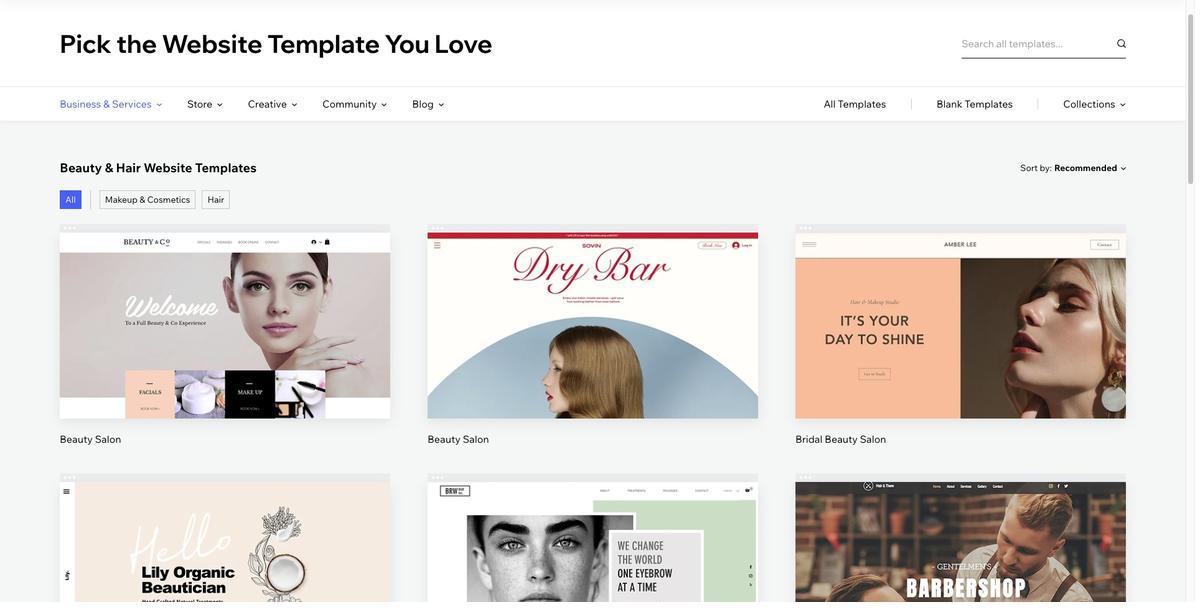 Task type: vqa. For each thing, say whether or not it's contained in the screenshot.
Templates corresponding to All Templates
yes



Task type: describe. For each thing, give the bounding box(es) containing it.
all templates
[[824, 98, 886, 110]]

categories by subject element
[[60, 87, 444, 121]]

template
[[267, 28, 380, 59]]

beauty & hair website templates - bridal beauty salon image
[[795, 233, 1126, 419]]

beauty salon for 3rd the view popup button from the right
[[60, 433, 121, 445]]

templates for all templates
[[838, 98, 886, 110]]

blank templates
[[937, 98, 1013, 110]]

the
[[116, 28, 157, 59]]

store
[[187, 98, 212, 110]]

blog
[[412, 98, 434, 110]]

sort by:
[[1020, 162, 1052, 173]]

hair link
[[202, 190, 230, 209]]

sort
[[1020, 162, 1038, 173]]

0 horizontal spatial templates
[[195, 160, 257, 176]]

2 beauty salon group from the left
[[428, 224, 758, 446]]

services
[[112, 98, 152, 110]]

bridal beauty salon group
[[795, 224, 1126, 446]]

all link
[[60, 190, 81, 209]]

bridal
[[795, 433, 823, 445]]

pick
[[60, 28, 112, 59]]

view for 3rd the view popup button from the right
[[213, 343, 237, 356]]

& for cosmetics
[[140, 194, 145, 205]]

all for all templates
[[824, 98, 836, 110]]

makeup & cosmetics
[[105, 194, 190, 205]]

0 horizontal spatial hair
[[116, 160, 141, 176]]

recommended
[[1054, 162, 1117, 174]]

salon inside bridal beauty salon group
[[860, 433, 886, 445]]

templates for blank templates
[[965, 98, 1013, 110]]

beauty & hair website templates - beauty salon image for 3rd the view popup button from the right
[[60, 233, 390, 419]]

bridal beauty salon
[[795, 433, 886, 445]]

makeup
[[105, 194, 138, 205]]

edit inside bridal beauty salon group
[[951, 301, 970, 313]]

blank templates link
[[937, 87, 1013, 121]]

edit button for 'beauty & hair website templates - barbershop' image
[[931, 542, 990, 571]]

beauty & hair website templates
[[60, 160, 257, 176]]

1 vertical spatial website
[[144, 160, 192, 176]]

makeup & cosmetics link
[[99, 190, 196, 209]]

view for 2nd the view popup button from the left
[[581, 343, 604, 356]]

by:
[[1040, 162, 1052, 173]]

creative
[[248, 98, 287, 110]]

community
[[322, 98, 377, 110]]

view for the view popup button inside the bridal beauty salon group
[[949, 343, 972, 356]]

business
[[60, 98, 101, 110]]

hair inside hair link
[[208, 194, 224, 205]]



Task type: locate. For each thing, give the bounding box(es) containing it.
1 horizontal spatial all
[[824, 98, 836, 110]]

& for services
[[103, 98, 110, 110]]

&
[[103, 98, 110, 110], [105, 160, 113, 176], [140, 194, 145, 205]]

3 view button from the left
[[931, 334, 990, 364]]

beauty
[[60, 160, 102, 176], [60, 433, 93, 445], [428, 433, 460, 445], [825, 433, 858, 445]]

1 horizontal spatial beauty salon group
[[428, 224, 758, 446]]

hair right cosmetics
[[208, 194, 224, 205]]

0 horizontal spatial view
[[213, 343, 237, 356]]

view button
[[195, 334, 255, 364], [563, 334, 622, 364], [931, 334, 990, 364]]

beauty salon group
[[60, 224, 390, 446], [428, 224, 758, 446]]

website
[[162, 28, 263, 59], [144, 160, 192, 176]]

1 horizontal spatial templates
[[838, 98, 886, 110]]

0 vertical spatial website
[[162, 28, 263, 59]]

edit button for 2nd the view popup button from the left's beauty & hair website templates - beauty salon image
[[563, 292, 622, 322]]

view button inside bridal beauty salon group
[[931, 334, 990, 364]]

1 salon from the left
[[95, 433, 121, 445]]

beauty & hair website templates - beauty technician image
[[60, 482, 390, 603]]

1 horizontal spatial view button
[[563, 334, 622, 364]]

1 horizontal spatial view
[[581, 343, 604, 356]]

0 horizontal spatial all
[[65, 194, 76, 205]]

3 view from the left
[[949, 343, 972, 356]]

templates
[[838, 98, 886, 110], [965, 98, 1013, 110], [195, 160, 257, 176]]

salon for first the beauty salon group from right
[[463, 433, 489, 445]]

& for hair
[[105, 160, 113, 176]]

templates inside the blank templates link
[[965, 98, 1013, 110]]

love
[[435, 28, 492, 59]]

2 horizontal spatial view button
[[931, 334, 990, 364]]

2 salon from the left
[[463, 433, 489, 445]]

0 horizontal spatial salon
[[95, 433, 121, 445]]

hair up makeup
[[116, 160, 141, 176]]

0 vertical spatial &
[[103, 98, 110, 110]]

all inside generic categories element
[[824, 98, 836, 110]]

0 horizontal spatial view button
[[195, 334, 255, 364]]

templates inside 'all templates' link
[[838, 98, 886, 110]]

beauty salon for 2nd the view popup button from the left
[[428, 433, 489, 445]]

2 beauty salon from the left
[[428, 433, 489, 445]]

Search search field
[[962, 28, 1126, 58]]

view inside bridal beauty salon group
[[949, 343, 972, 356]]

0 horizontal spatial beauty salon group
[[60, 224, 390, 446]]

edit button for beauty & hair website templates - beauty technician image
[[195, 542, 255, 571]]

1 horizontal spatial beauty salon
[[428, 433, 489, 445]]

0 horizontal spatial beauty salon
[[60, 433, 121, 445]]

1 vertical spatial &
[[105, 160, 113, 176]]

website up cosmetics
[[144, 160, 192, 176]]

3 salon from the left
[[860, 433, 886, 445]]

2 view from the left
[[581, 343, 604, 356]]

edit button inside bridal beauty salon group
[[931, 292, 990, 322]]

2 vertical spatial &
[[140, 194, 145, 205]]

hair
[[116, 160, 141, 176], [208, 194, 224, 205]]

pick the website template you love
[[60, 28, 492, 59]]

1 beauty salon group from the left
[[60, 224, 390, 446]]

& up makeup
[[105, 160, 113, 176]]

categories. use the left and right arrow keys to navigate the menu element
[[0, 87, 1186, 121]]

1 view button from the left
[[195, 334, 255, 364]]

1 beauty salon from the left
[[60, 433, 121, 445]]

0 vertical spatial hair
[[116, 160, 141, 176]]

cosmetics
[[147, 194, 190, 205]]

beauty & hair website templates - beauty salon image for 2nd the view popup button from the left
[[428, 233, 758, 419]]

salon
[[95, 433, 121, 445], [463, 433, 489, 445], [860, 433, 886, 445]]

view
[[213, 343, 237, 356], [581, 343, 604, 356], [949, 343, 972, 356]]

1 horizontal spatial salon
[[463, 433, 489, 445]]

business & services
[[60, 98, 152, 110]]

& right makeup
[[140, 194, 145, 205]]

generic categories element
[[824, 87, 1126, 121]]

edit button for beauty & hair website templates - bridal beauty salon image
[[931, 292, 990, 322]]

& inside categories by subject element
[[103, 98, 110, 110]]

beauty & hair website templates - barbershop image
[[795, 482, 1126, 603]]

2 horizontal spatial salon
[[860, 433, 886, 445]]

all
[[824, 98, 836, 110], [65, 194, 76, 205]]

edit button for 3rd the view popup button from the right beauty & hair website templates - beauty salon image
[[195, 292, 255, 322]]

edit
[[216, 301, 234, 313], [583, 301, 602, 313], [951, 301, 970, 313], [216, 550, 234, 563], [583, 550, 602, 563], [951, 550, 970, 563]]

collections
[[1063, 98, 1115, 110]]

website up store
[[162, 28, 263, 59]]

1 vertical spatial all
[[65, 194, 76, 205]]

0 vertical spatial all
[[824, 98, 836, 110]]

& left the services
[[103, 98, 110, 110]]

None search field
[[962, 28, 1126, 58]]

salon for second the beauty salon group from right
[[95, 433, 121, 445]]

1 horizontal spatial hair
[[208, 194, 224, 205]]

2 horizontal spatial templates
[[965, 98, 1013, 110]]

all for all
[[65, 194, 76, 205]]

1 vertical spatial hair
[[208, 194, 224, 205]]

beauty salon
[[60, 433, 121, 445], [428, 433, 489, 445]]

1 view from the left
[[213, 343, 237, 356]]

blank
[[937, 98, 962, 110]]

all templates link
[[824, 87, 886, 121]]

edit button
[[195, 292, 255, 322], [563, 292, 622, 322], [931, 292, 990, 322], [195, 542, 255, 571], [563, 542, 622, 571], [931, 542, 990, 571]]

2 horizontal spatial view
[[949, 343, 972, 356]]

you
[[385, 28, 430, 59]]

2 view button from the left
[[563, 334, 622, 364]]

beauty & hair website templates - beauty salon image
[[60, 233, 390, 419], [428, 233, 758, 419], [428, 482, 758, 603]]



